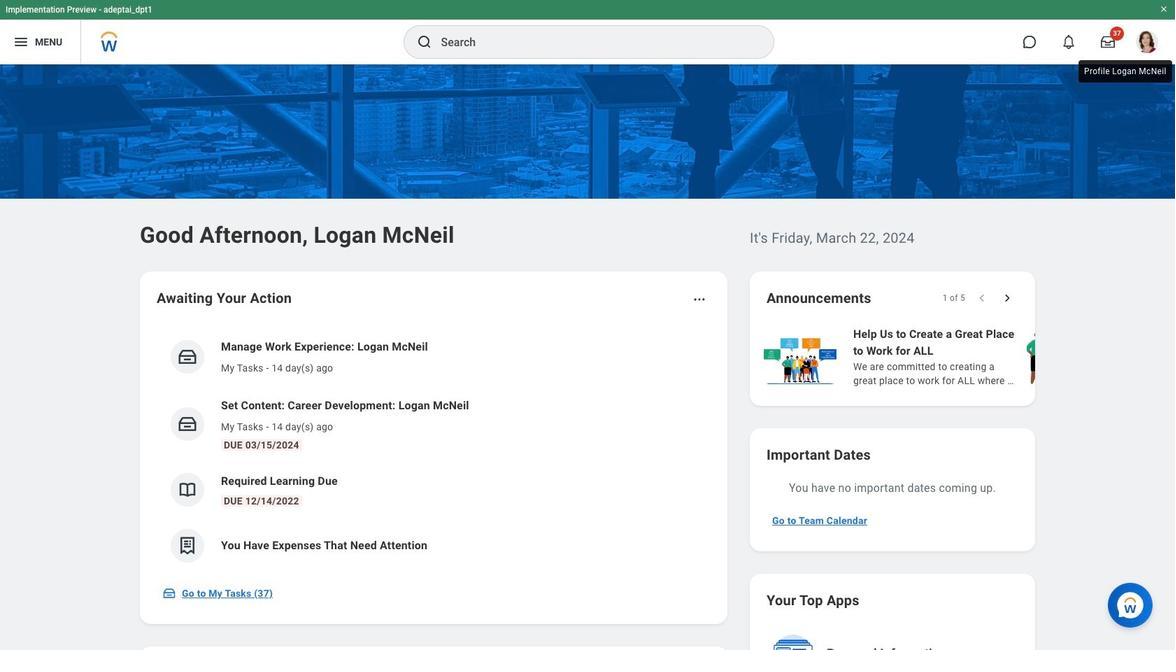 Task type: vqa. For each thing, say whether or not it's contained in the screenshot.
banner
yes



Task type: describe. For each thing, give the bounding box(es) containing it.
related actions image
[[693, 293, 707, 307]]

Search Workday  search field
[[441, 27, 745, 57]]

1 vertical spatial inbox image
[[162, 587, 176, 601]]

close environment banner image
[[1161, 5, 1169, 13]]

dashboard expenses image
[[177, 535, 198, 556]]

1 horizontal spatial list
[[762, 325, 1176, 389]]

profile logan mcneil image
[[1137, 31, 1159, 56]]

chevron right small image
[[1001, 291, 1015, 305]]

search image
[[416, 34, 433, 50]]



Task type: locate. For each thing, give the bounding box(es) containing it.
justify image
[[13, 34, 29, 50]]

inbox image
[[177, 414, 198, 435], [162, 587, 176, 601]]

book open image
[[177, 479, 198, 500]]

list
[[762, 325, 1176, 389], [157, 328, 711, 574]]

inbox large image
[[1102, 35, 1116, 49]]

0 horizontal spatial inbox image
[[162, 587, 176, 601]]

status
[[943, 293, 966, 304]]

0 vertical spatial inbox image
[[177, 414, 198, 435]]

inbox image
[[177, 346, 198, 367]]

1 horizontal spatial inbox image
[[177, 414, 198, 435]]

banner
[[0, 0, 1176, 64]]

0 horizontal spatial list
[[157, 328, 711, 574]]

tooltip
[[1077, 57, 1176, 85]]

notifications large image
[[1063, 35, 1077, 49]]

chevron left small image
[[976, 291, 990, 305]]

main content
[[0, 64, 1176, 650]]



